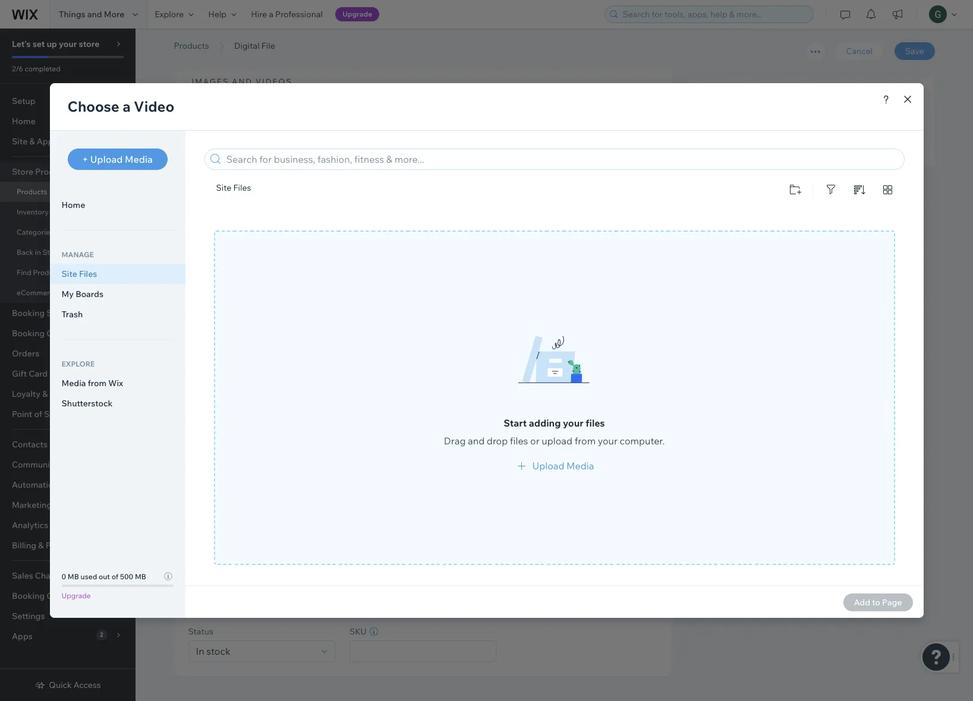 Task type: describe. For each thing, give the bounding box(es) containing it.
add
[[203, 279, 221, 291]]

pricing
[[188, 339, 228, 354]]

inventory and shipping
[[188, 557, 319, 572]]

pages
[[824, 109, 848, 120]]

more
[[104, 9, 124, 20]]

margin
[[512, 472, 539, 483]]

2/6
[[12, 64, 23, 73]]

2 file from the left
[[357, 258, 370, 270]]

form containing pricing
[[136, 0, 973, 702]]

shipping
[[270, 557, 319, 572]]

add images
[[301, 157, 355, 166]]

up
[[47, 39, 57, 49]]

status
[[188, 627, 213, 638]]

quick
[[49, 680, 72, 691]]

save
[[905, 46, 924, 56]]

0 vertical spatial products link
[[168, 40, 215, 52]]

home
[[12, 116, 36, 127]]

add an info section
[[201, 279, 290, 291]]

sku
[[350, 627, 367, 638]]

an inside optimize your store's product pages with the help of an expert.
[[751, 120, 761, 131]]

cost
[[192, 472, 210, 483]]

quick access button
[[35, 680, 101, 691]]

automations link
[[0, 475, 136, 495]]

store
[[79, 39, 100, 49]]

of for cost of goods
[[212, 472, 220, 483]]

1 vertical spatial with
[[406, 258, 424, 270]]

section
[[256, 279, 290, 291]]

videos
[[256, 77, 292, 86]]

like
[[273, 258, 288, 270]]

products down store in the top left of the page
[[17, 187, 47, 196]]

a
[[269, 9, 274, 20]]

store products button
[[0, 162, 136, 182]]

products up ecommerce apps
[[33, 268, 64, 277]]

price
[[192, 383, 211, 394]]

to
[[65, 268, 72, 277]]

categories link
[[0, 222, 136, 243]]

help button
[[201, 0, 244, 29]]

booking channels link
[[0, 586, 136, 607]]

help
[[723, 120, 740, 131]]

products inside form
[[174, 40, 209, 51]]

optimize your store's product pages with the help of an expert.
[[708, 109, 867, 131]]

setup link
[[0, 91, 136, 111]]

license
[[373, 258, 403, 270]]

videos
[[536, 157, 568, 166]]

booking for booking services
[[12, 308, 45, 319]]

0 horizontal spatial an
[[223, 279, 234, 291]]

requests
[[64, 248, 95, 257]]

images and videos
[[192, 77, 292, 86]]

back in stock requests link
[[0, 243, 136, 263]]

share information like file format and file license with your customers.
[[192, 258, 498, 270]]

store
[[12, 166, 33, 177]]

home link
[[0, 111, 136, 131]]

info
[[236, 279, 253, 291]]

in
[[35, 248, 41, 257]]

point of sale link
[[0, 404, 136, 425]]

info
[[255, 240, 279, 249]]

completed
[[25, 64, 61, 73]]

1 horizontal spatial your
[[427, 258, 446, 270]]

upgrade button
[[335, 7, 379, 21]]

images
[[322, 157, 355, 166]]

settings link
[[0, 607, 136, 627]]

optimize
[[708, 109, 743, 120]]

gallery image
[[278, 154, 294, 169]]

back
[[17, 248, 33, 257]]

add videos
[[516, 157, 568, 166]]

inventory for inventory
[[17, 208, 49, 216]]

1 vertical spatial products link
[[0, 182, 136, 202]]

hire a professional link
[[244, 0, 330, 29]]

services
[[47, 308, 80, 319]]

point
[[12, 409, 32, 420]]

store's
[[765, 109, 790, 120]]

with inside optimize your store's product pages with the help of an expert.
[[850, 109, 867, 120]]

save button
[[895, 42, 935, 60]]

hire
[[251, 9, 267, 20]]

ecommerce apps link
[[0, 283, 136, 303]]

let's
[[12, 39, 31, 49]]

ecommerce
[[17, 288, 58, 297]]

channels
[[47, 591, 83, 602]]

things and more
[[59, 9, 124, 20]]



Task type: vqa. For each thing, say whether or not it's contained in the screenshot.
and corresponding to shipping
yes



Task type: locate. For each thing, give the bounding box(es) containing it.
explore
[[155, 9, 184, 20]]

file
[[290, 258, 304, 270], [357, 258, 370, 270]]

point of sale
[[12, 409, 61, 420]]

1 vertical spatial an
[[223, 279, 234, 291]]

your inside sidebar element
[[59, 39, 77, 49]]

and left videos
[[232, 77, 253, 86]]

0 vertical spatial of
[[742, 120, 749, 131]]

things
[[59, 9, 85, 20]]

let's set up your store
[[12, 39, 100, 49]]

add for add videos
[[516, 157, 534, 166]]

1 vertical spatial booking
[[12, 591, 45, 602]]

sell
[[74, 268, 86, 277]]

1 vertical spatial of
[[34, 409, 42, 420]]

booking services link
[[0, 303, 136, 323]]

automations
[[12, 480, 62, 491]]

1 horizontal spatial an
[[751, 120, 761, 131]]

None field
[[192, 642, 318, 662], [354, 642, 493, 662], [192, 642, 318, 662], [354, 642, 493, 662]]

0 horizontal spatial of
[[34, 409, 42, 420]]

products down explore
[[174, 40, 209, 51]]

set
[[33, 39, 45, 49]]

booking for booking channels
[[12, 591, 45, 602]]

of left sale
[[34, 409, 42, 420]]

1 file from the left
[[290, 258, 304, 270]]

and right format
[[338, 258, 355, 270]]

with right 'license'
[[406, 258, 424, 270]]

format
[[306, 258, 336, 270]]

None text field
[[213, 401, 334, 422], [373, 490, 494, 511], [512, 490, 632, 511], [213, 401, 334, 422], [373, 490, 494, 511], [512, 490, 632, 511]]

find products to sell link
[[0, 263, 136, 283]]

2 vertical spatial of
[[212, 472, 220, 483]]

booking
[[12, 308, 45, 319], [12, 591, 45, 602]]

and for videos
[[232, 77, 253, 86]]

hire a professional
[[251, 9, 323, 20]]

an left expert.
[[751, 120, 761, 131]]

categories
[[17, 228, 54, 237]]

store products
[[12, 166, 71, 177]]

stock
[[43, 248, 62, 257]]

of
[[742, 120, 749, 131], [34, 409, 42, 420], [212, 472, 220, 483]]

none text field inside form
[[213, 490, 334, 511]]

customers.
[[449, 258, 498, 270]]

1 horizontal spatial with
[[850, 109, 867, 120]]

upgrade
[[342, 10, 372, 18]]

products link down store products
[[0, 182, 136, 202]]

1 horizontal spatial inventory
[[188, 557, 243, 572]]

your left store's
[[745, 109, 763, 120]]

an left info
[[223, 279, 234, 291]]

Start typing a brand name field
[[712, 21, 913, 41]]

videos icon image
[[493, 154, 509, 169]]

expert.
[[763, 120, 790, 131]]

and
[[87, 9, 102, 20], [232, 77, 253, 86], [338, 258, 355, 270], [245, 557, 267, 572]]

your inside optimize your store's product pages with the help of an expert.
[[745, 109, 763, 120]]

and for shipping
[[245, 557, 267, 572]]

0 horizontal spatial products link
[[0, 182, 136, 202]]

access
[[74, 680, 101, 691]]

0 horizontal spatial inventory
[[17, 208, 49, 216]]

an
[[751, 120, 761, 131], [223, 279, 234, 291]]

products link
[[168, 40, 215, 52], [0, 182, 136, 202]]

add right gallery icon
[[301, 157, 319, 166]]

with right the pages
[[850, 109, 867, 120]]

of inside sidebar element
[[34, 409, 42, 420]]

add for add images
[[301, 157, 319, 166]]

Search for tools, apps, help & more... field
[[619, 6, 810, 23]]

of inside optimize your store's product pages with the help of an expert.
[[742, 120, 749, 131]]

0 vertical spatial an
[[751, 120, 761, 131]]

2 vertical spatial your
[[427, 258, 446, 270]]

file
[[262, 40, 275, 51]]

1 horizontal spatial file
[[357, 258, 370, 270]]

file left 'license'
[[357, 258, 370, 270]]

None text field
[[213, 490, 334, 511]]

quick access
[[49, 680, 101, 691]]

0 vertical spatial inventory
[[17, 208, 49, 216]]

professional
[[275, 9, 323, 20]]

of right the cost
[[212, 472, 220, 483]]

goods
[[222, 472, 246, 483]]

and for more
[[87, 9, 102, 20]]

products right store in the top left of the page
[[35, 166, 71, 177]]

and left shipping
[[245, 557, 267, 572]]

1 horizontal spatial products link
[[168, 40, 215, 52]]

your left customers.
[[427, 258, 446, 270]]

0 vertical spatial with
[[850, 109, 867, 120]]

2 add from the left
[[516, 157, 534, 166]]

1 vertical spatial your
[[745, 109, 763, 120]]

digital file
[[234, 40, 275, 51]]

0 horizontal spatial with
[[406, 258, 424, 270]]

products
[[174, 40, 209, 51], [35, 166, 71, 177], [17, 187, 47, 196], [33, 268, 64, 277]]

information
[[220, 258, 271, 270]]

sidebar element
[[0, 29, 136, 702]]

booking up settings
[[12, 591, 45, 602]]

file right like
[[290, 258, 304, 270]]

inventory
[[17, 208, 49, 216], [188, 557, 243, 572]]

setup
[[12, 96, 36, 106]]

add right videos icon
[[516, 157, 534, 166]]

and left "more"
[[87, 9, 102, 20]]

booking channels
[[12, 591, 83, 602]]

product
[[792, 109, 823, 120]]

apps
[[59, 288, 77, 297]]

additional
[[192, 240, 252, 249]]

inventory inside sidebar element
[[17, 208, 49, 216]]

2 booking from the top
[[12, 591, 45, 602]]

inventory link
[[0, 202, 136, 222]]

find products to sell
[[17, 268, 86, 277]]

1 booking from the top
[[12, 308, 45, 319]]

share
[[192, 258, 218, 270]]

2 horizontal spatial your
[[745, 109, 763, 120]]

ecommerce apps
[[17, 288, 77, 297]]

settings
[[12, 611, 45, 622]]

help
[[208, 9, 227, 20]]

the
[[708, 120, 721, 131]]

1 horizontal spatial of
[[212, 472, 220, 483]]

form
[[136, 0, 973, 702]]

0 vertical spatial booking
[[12, 308, 45, 319]]

of for point of sale
[[34, 409, 42, 420]]

0 vertical spatial your
[[59, 39, 77, 49]]

digital
[[234, 40, 260, 51]]

products inside "popup button"
[[35, 166, 71, 177]]

with
[[850, 109, 867, 120], [406, 258, 424, 270]]

inventory for inventory and shipping
[[188, 557, 243, 572]]

2 horizontal spatial of
[[742, 120, 749, 131]]

your right the up
[[59, 39, 77, 49]]

products link down explore
[[168, 40, 215, 52]]

booking down ecommerce
[[12, 308, 45, 319]]

additional info sections
[[192, 240, 331, 249]]

cancel
[[846, 46, 873, 56]]

cost of goods
[[192, 472, 246, 483]]

add
[[301, 157, 319, 166], [516, 157, 534, 166]]

0 horizontal spatial your
[[59, 39, 77, 49]]

booking services
[[12, 308, 80, 319]]

of right help
[[742, 120, 749, 131]]

info tooltip image
[[542, 473, 553, 484]]

1 vertical spatial inventory
[[188, 557, 243, 572]]

images
[[192, 77, 229, 86]]

1 add from the left
[[301, 157, 319, 166]]

sale
[[44, 409, 61, 420]]

find
[[17, 268, 31, 277]]

sections
[[282, 240, 331, 249]]

back in stock requests
[[17, 248, 95, 257]]

0 horizontal spatial file
[[290, 258, 304, 270]]

add an info section link
[[192, 279, 290, 291]]

1 horizontal spatial add
[[516, 157, 534, 166]]

0 horizontal spatial add
[[301, 157, 319, 166]]



